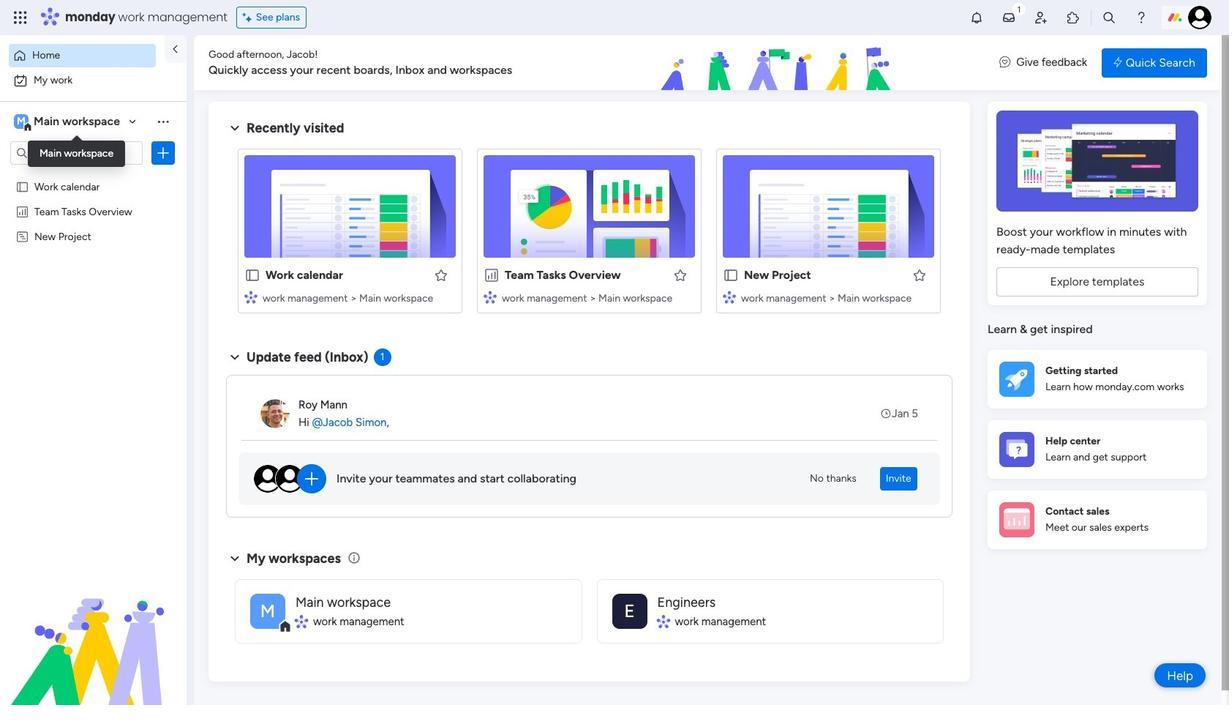 Task type: vqa. For each thing, say whether or not it's contained in the screenshot.
option
yes



Task type: locate. For each thing, give the bounding box(es) containing it.
0 horizontal spatial workspace image
[[14, 113, 29, 130]]

public board image
[[245, 267, 261, 283], [723, 267, 739, 283]]

1 vertical spatial lottie animation image
[[0, 557, 187, 705]]

lottie animation element
[[574, 35, 986, 91], [0, 557, 187, 705]]

list box
[[0, 171, 187, 446]]

0 vertical spatial workspace image
[[14, 113, 29, 130]]

1 vertical spatial lottie animation element
[[0, 557, 187, 705]]

close update feed (inbox) image
[[226, 348, 244, 366]]

public dashboard image
[[484, 267, 500, 283]]

help center element
[[988, 420, 1208, 478]]

1 public board image from the left
[[245, 267, 261, 283]]

workspace options image
[[156, 114, 171, 129]]

search everything image
[[1103, 10, 1117, 25]]

roy mann image
[[261, 399, 290, 428]]

close recently visited image
[[226, 119, 244, 137]]

1 vertical spatial option
[[9, 69, 178, 92]]

1 horizontal spatial lottie animation image
[[574, 35, 986, 91]]

2 vertical spatial option
[[0, 173, 187, 176]]

getting started element
[[988, 350, 1208, 408]]

jacob simon image
[[1189, 6, 1212, 29]]

workspace selection element
[[14, 113, 122, 132]]

update feed image
[[1002, 10, 1017, 25]]

notifications image
[[970, 10, 985, 25]]

0 horizontal spatial lottie animation image
[[0, 557, 187, 705]]

0 vertical spatial lottie animation element
[[574, 35, 986, 91]]

1 horizontal spatial lottie animation element
[[574, 35, 986, 91]]

2 public board image from the left
[[723, 267, 739, 283]]

1 horizontal spatial public board image
[[723, 267, 739, 283]]

1 vertical spatial workspace image
[[250, 593, 286, 629]]

lottie animation image
[[574, 35, 986, 91], [0, 557, 187, 705]]

option
[[9, 44, 156, 67], [9, 69, 178, 92], [0, 173, 187, 176]]

invite members image
[[1034, 10, 1049, 25]]

1 horizontal spatial workspace image
[[250, 593, 286, 629]]

1 horizontal spatial add to favorites image
[[913, 268, 928, 282]]

add to favorites image
[[674, 268, 688, 282], [913, 268, 928, 282]]

workspace image
[[14, 113, 29, 130], [250, 593, 286, 629]]

0 horizontal spatial add to favorites image
[[674, 268, 688, 282]]

workspace image
[[612, 593, 648, 629]]

Search in workspace field
[[31, 145, 122, 161]]

see plans image
[[243, 10, 256, 26]]

v2 bolt switch image
[[1114, 55, 1123, 71]]

0 horizontal spatial public board image
[[245, 267, 261, 283]]

public board image
[[15, 179, 29, 193]]



Task type: describe. For each thing, give the bounding box(es) containing it.
1 element
[[374, 348, 391, 366]]

quick search results list box
[[226, 137, 953, 331]]

public board image for add to favorites icon
[[245, 267, 261, 283]]

1 add to favorites image from the left
[[674, 268, 688, 282]]

0 horizontal spatial lottie animation element
[[0, 557, 187, 705]]

public dashboard image
[[15, 204, 29, 218]]

monday marketplace image
[[1067, 10, 1081, 25]]

close my workspaces image
[[226, 550, 244, 567]]

v2 user feedback image
[[1000, 54, 1011, 71]]

help image
[[1135, 10, 1149, 25]]

2 add to favorites image from the left
[[913, 268, 928, 282]]

select product image
[[13, 10, 28, 25]]

add to favorites image
[[434, 268, 449, 282]]

0 vertical spatial lottie animation image
[[574, 35, 986, 91]]

templates image image
[[1002, 111, 1195, 212]]

1 image
[[1013, 1, 1026, 17]]

contact sales element
[[988, 490, 1208, 549]]

0 vertical spatial option
[[9, 44, 156, 67]]

public board image for first add to favorites image from right
[[723, 267, 739, 283]]

options image
[[156, 146, 171, 160]]



